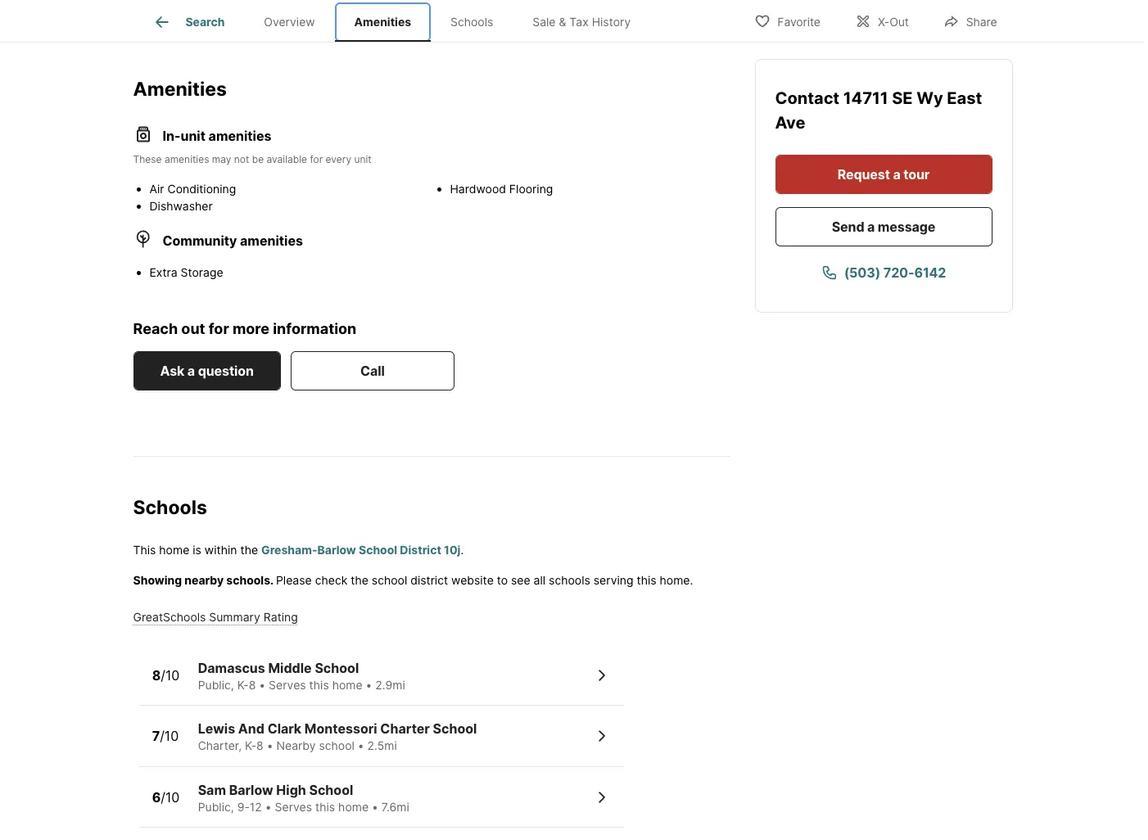 Task type: locate. For each thing, give the bounding box(es) containing it.
tab list
[[133, 0, 664, 42]]

public,
[[198, 678, 234, 692], [198, 800, 234, 814]]

se
[[893, 88, 913, 108]]

0 vertical spatial unit
[[181, 127, 206, 144]]

tour
[[904, 166, 930, 183]]

please
[[276, 573, 312, 587]]

home
[[159, 543, 190, 557], [332, 678, 363, 692], [338, 800, 369, 814]]

this
[[133, 543, 156, 557]]

home left 7.6mi
[[338, 800, 369, 814]]

school inside damascus middle school public, k-8 • serves this home • 2.9mi
[[315, 660, 359, 677]]

8 /10
[[152, 667, 180, 684]]

middle
[[268, 660, 312, 677]]

call link
[[291, 352, 455, 391]]

/10 left lewis
[[160, 728, 179, 745]]

amenities for these
[[165, 153, 209, 165]]

1 vertical spatial /10
[[160, 728, 179, 745]]

be
[[252, 153, 264, 165]]

1 horizontal spatial for
[[310, 153, 323, 165]]

0 vertical spatial /10
[[161, 667, 180, 684]]

to
[[497, 573, 508, 587]]

0 horizontal spatial for
[[209, 320, 229, 337]]

in-unit amenities
[[163, 127, 272, 144]]

out
[[181, 320, 205, 337]]

0 horizontal spatial barlow
[[229, 782, 273, 799]]

1 horizontal spatial school
[[372, 573, 407, 587]]

2 vertical spatial home
[[338, 800, 369, 814]]

8 inside damascus middle school public, k-8 • serves this home • 2.9mi
[[249, 678, 256, 692]]

school left district
[[372, 573, 407, 587]]

for
[[310, 153, 323, 165], [209, 320, 229, 337]]

0 vertical spatial amenities
[[209, 127, 272, 144]]

for left every
[[310, 153, 323, 165]]

this down middle
[[309, 678, 329, 692]]

/10
[[161, 667, 180, 684], [160, 728, 179, 745], [161, 790, 180, 806]]

• down clark
[[267, 739, 273, 753]]

a right send
[[868, 219, 875, 235]]

• down damascus at the bottom of the page
[[259, 678, 266, 692]]

search
[[186, 15, 225, 29]]

serves
[[269, 678, 306, 692], [275, 800, 312, 814]]

wy
[[917, 88, 944, 108]]

ave
[[776, 113, 806, 133]]

schools left sale
[[451, 15, 494, 29]]

request a tour
[[838, 166, 930, 183]]

1 vertical spatial the
[[351, 573, 369, 587]]

1 vertical spatial public,
[[198, 800, 234, 814]]

extra storage
[[150, 265, 223, 279]]

7 /10
[[152, 728, 179, 745]]

history
[[592, 15, 631, 29]]

public, inside sam barlow high school public, 9-12 • serves this home • 7.6mi
[[198, 800, 234, 814]]

0 vertical spatial k-
[[237, 678, 249, 692]]

2 horizontal spatial a
[[894, 166, 901, 183]]

greatschools summary rating link
[[133, 610, 298, 624]]

12
[[250, 800, 262, 814]]

district
[[400, 543, 442, 557]]

amenities
[[354, 15, 411, 29], [133, 78, 227, 101]]

a right the ask
[[188, 363, 195, 379]]

amenities up not
[[209, 127, 272, 144]]

•
[[259, 678, 266, 692], [366, 678, 372, 692], [267, 739, 273, 753], [358, 739, 364, 753], [265, 800, 272, 814], [372, 800, 378, 814]]

2 vertical spatial /10
[[161, 790, 180, 806]]

1 vertical spatial amenities
[[165, 153, 209, 165]]

1 horizontal spatial schools
[[451, 15, 494, 29]]

0 vertical spatial the
[[240, 543, 258, 557]]

not
[[234, 153, 249, 165]]

unit up conditioning
[[181, 127, 206, 144]]

school right charter
[[433, 721, 477, 738]]

conditioning
[[168, 182, 236, 195]]

greatschools
[[133, 610, 206, 624]]

overview
[[264, 15, 315, 29]]

0 vertical spatial a
[[894, 166, 901, 183]]

available
[[267, 153, 307, 165]]

home left 2.9mi
[[332, 678, 363, 692]]

/10 for 8
[[161, 667, 180, 684]]

1 vertical spatial this
[[309, 678, 329, 692]]

barlow up 12
[[229, 782, 273, 799]]

this left home.
[[637, 573, 657, 587]]

x-out
[[878, 14, 909, 28]]

public, down damascus at the bottom of the page
[[198, 678, 234, 692]]

0 vertical spatial serves
[[269, 678, 306, 692]]

k-
[[237, 678, 249, 692], [245, 739, 257, 753]]

send
[[832, 219, 865, 235]]

1 vertical spatial school
[[319, 739, 355, 753]]

/10 down greatschools
[[161, 667, 180, 684]]

ask
[[160, 363, 185, 379]]

0 vertical spatial schools
[[451, 15, 494, 29]]

damascus middle school public, k-8 • serves this home • 2.9mi
[[198, 660, 405, 692]]

8
[[152, 667, 161, 684], [249, 678, 256, 692], [257, 739, 264, 753]]

14711 se wy east ave
[[776, 88, 983, 133]]

1 vertical spatial barlow
[[229, 782, 273, 799]]

amenities down "in-"
[[165, 153, 209, 165]]

k- down and
[[245, 739, 257, 753]]

1 horizontal spatial amenities
[[354, 15, 411, 29]]

k- down damascus at the bottom of the page
[[237, 678, 249, 692]]

1 public, from the top
[[198, 678, 234, 692]]

2 public, from the top
[[198, 800, 234, 814]]

1 vertical spatial schools
[[133, 497, 207, 520]]

7
[[152, 728, 160, 745]]

east
[[947, 88, 983, 108]]

the right check
[[351, 573, 369, 587]]

schools up this
[[133, 497, 207, 520]]

0 vertical spatial home
[[159, 543, 190, 557]]

amenities right community
[[240, 232, 303, 249]]

for right out
[[209, 320, 229, 337]]

amenities inside amenities tab
[[354, 15, 411, 29]]

public, down sam
[[198, 800, 234, 814]]

unit right every
[[354, 153, 372, 165]]

.
[[461, 543, 464, 557]]

0 vertical spatial barlow
[[318, 543, 356, 557]]

serves down high
[[275, 800, 312, 814]]

1 vertical spatial k-
[[245, 739, 257, 753]]

school right middle
[[315, 660, 359, 677]]

message
[[878, 219, 936, 235]]

this
[[637, 573, 657, 587], [309, 678, 329, 692], [315, 800, 335, 814]]

school down montessori
[[319, 739, 355, 753]]

request a tour button
[[776, 155, 993, 194]]

2 vertical spatial this
[[315, 800, 335, 814]]

2 horizontal spatial 8
[[257, 739, 264, 753]]

8 down and
[[257, 739, 264, 753]]

0 vertical spatial for
[[310, 153, 323, 165]]

this inside sam barlow high school public, 9-12 • serves this home • 7.6mi
[[315, 800, 335, 814]]

greatschools summary rating
[[133, 610, 298, 624]]

• left 2.5mi
[[358, 739, 364, 753]]

serves down middle
[[269, 678, 306, 692]]

/10 left sam
[[161, 790, 180, 806]]

high
[[276, 782, 306, 799]]

school right high
[[309, 782, 353, 799]]

dishwasher
[[150, 199, 213, 213]]

check
[[315, 573, 348, 587]]

air conditioning dishwasher
[[150, 182, 236, 213]]

0 horizontal spatial schools
[[133, 497, 207, 520]]

0 horizontal spatial school
[[319, 739, 355, 753]]

1 vertical spatial home
[[332, 678, 363, 692]]

0 vertical spatial public,
[[198, 678, 234, 692]]

barlow up check
[[318, 543, 356, 557]]

a for ask
[[188, 363, 195, 379]]

school inside sam barlow high school public, 9-12 • serves this home • 7.6mi
[[309, 782, 353, 799]]

8 down damascus at the bottom of the page
[[249, 678, 256, 692]]

/10 for 6
[[161, 790, 180, 806]]

school
[[359, 543, 398, 557], [315, 660, 359, 677], [433, 721, 477, 738], [309, 782, 353, 799]]

1 horizontal spatial 8
[[249, 678, 256, 692]]

• left 7.6mi
[[372, 800, 378, 814]]

school inside lewis and clark montessori charter school charter, k-8 • nearby school • 2.5mi
[[433, 721, 477, 738]]

0 vertical spatial amenities
[[354, 15, 411, 29]]

search link
[[153, 12, 225, 32]]

school inside lewis and clark montessori charter school charter, k-8 • nearby school • 2.5mi
[[319, 739, 355, 753]]

2.9mi
[[376, 678, 405, 692]]

these
[[133, 153, 162, 165]]

1 vertical spatial serves
[[275, 800, 312, 814]]

share button
[[930, 4, 1012, 37]]

8 down greatschools
[[152, 667, 161, 684]]

0 horizontal spatial a
[[188, 363, 195, 379]]

(503)
[[845, 265, 881, 281]]

1 horizontal spatial barlow
[[318, 543, 356, 557]]

clark
[[268, 721, 302, 738]]

summary
[[209, 610, 260, 624]]

2 vertical spatial amenities
[[240, 232, 303, 249]]

schools inside tab
[[451, 15, 494, 29]]

schools
[[451, 15, 494, 29], [133, 497, 207, 520]]

2 vertical spatial a
[[188, 363, 195, 379]]

barlow inside sam barlow high school public, 9-12 • serves this home • 7.6mi
[[229, 782, 273, 799]]

the right within
[[240, 543, 258, 557]]

this down "nearby"
[[315, 800, 335, 814]]

1 horizontal spatial unit
[[354, 153, 372, 165]]

a for send
[[868, 219, 875, 235]]

information
[[273, 320, 357, 337]]

0 horizontal spatial amenities
[[133, 78, 227, 101]]

1 vertical spatial unit
[[354, 153, 372, 165]]

home left is
[[159, 543, 190, 557]]

a
[[894, 166, 901, 183], [868, 219, 875, 235], [188, 363, 195, 379]]

1 horizontal spatial a
[[868, 219, 875, 235]]

charter
[[380, 721, 430, 738]]

1 vertical spatial a
[[868, 219, 875, 235]]

ask a question button
[[133, 352, 281, 391]]

unit
[[181, 127, 206, 144], [354, 153, 372, 165]]

a left tour
[[894, 166, 901, 183]]

720-
[[884, 265, 915, 281]]

overview tab
[[244, 2, 335, 42]]

lewis and clark montessori charter school charter, k-8 • nearby school • 2.5mi
[[198, 721, 477, 753]]

0 vertical spatial this
[[637, 573, 657, 587]]



Task type: vqa. For each thing, say whether or not it's contained in the screenshot.
the bottom in
no



Task type: describe. For each thing, give the bounding box(es) containing it.
school left district
[[359, 543, 398, 557]]

0 horizontal spatial the
[[240, 543, 258, 557]]

8 inside lewis and clark montessori charter school charter, k-8 • nearby school • 2.5mi
[[257, 739, 264, 753]]

nearby
[[277, 739, 316, 753]]

send a message
[[832, 219, 936, 235]]

14711
[[844, 88, 889, 108]]

home inside sam barlow high school public, 9-12 • serves this home • 7.6mi
[[338, 800, 369, 814]]

ask a question
[[160, 363, 254, 379]]

schools
[[549, 573, 591, 587]]

share
[[967, 14, 998, 28]]

schools tab
[[431, 2, 513, 42]]

favorite button
[[741, 4, 835, 37]]

(503) 720-6142 link
[[776, 253, 993, 293]]

extra
[[150, 265, 178, 279]]

favorite
[[778, 14, 821, 28]]

6
[[152, 790, 161, 806]]

call button
[[291, 352, 455, 391]]

question
[[198, 363, 254, 379]]

reach out for more information
[[133, 320, 357, 337]]

see
[[511, 573, 531, 587]]

may
[[212, 153, 231, 165]]

1 vertical spatial amenities
[[133, 78, 227, 101]]

sale & tax history
[[533, 15, 631, 29]]

0 horizontal spatial unit
[[181, 127, 206, 144]]

0 vertical spatial school
[[372, 573, 407, 587]]

serves inside sam barlow high school public, 9-12 • serves this home • 7.6mi
[[275, 800, 312, 814]]

rating
[[264, 610, 298, 624]]

reach
[[133, 320, 178, 337]]

montessori
[[305, 721, 377, 738]]

more
[[233, 320, 270, 337]]

lewis
[[198, 721, 235, 738]]

tab list containing search
[[133, 0, 664, 42]]

a for request
[[894, 166, 901, 183]]

/10 for 7
[[160, 728, 179, 745]]

nearby
[[185, 573, 224, 587]]

k- inside damascus middle school public, k-8 • serves this home • 2.9mi
[[237, 678, 249, 692]]

sam
[[198, 782, 226, 799]]

• right 12
[[265, 800, 272, 814]]

request
[[838, 166, 891, 183]]

(503) 720-6142 button
[[776, 253, 993, 293]]

9-
[[237, 800, 250, 814]]

out
[[890, 14, 909, 28]]

serving
[[594, 573, 634, 587]]

10j
[[444, 543, 461, 557]]

district
[[411, 573, 448, 587]]

schools.
[[226, 573, 273, 587]]

1 vertical spatial for
[[209, 320, 229, 337]]

in-
[[163, 127, 181, 144]]

these amenities may not be available for every unit
[[133, 153, 372, 165]]

hardwood
[[450, 182, 506, 195]]

• left 2.9mi
[[366, 678, 372, 692]]

all
[[534, 573, 546, 587]]

sale
[[533, 15, 556, 29]]

every
[[326, 153, 352, 165]]

website
[[452, 573, 494, 587]]

community amenities
[[163, 232, 303, 249]]

community
[[163, 232, 237, 249]]

amenities for community
[[240, 232, 303, 249]]

sale & tax history tab
[[513, 2, 651, 42]]

gresham-barlow school district 10j link
[[261, 543, 461, 557]]

this inside damascus middle school public, k-8 • serves this home • 2.9mi
[[309, 678, 329, 692]]

6 /10
[[152, 790, 180, 806]]

public, inside damascus middle school public, k-8 • serves this home • 2.9mi
[[198, 678, 234, 692]]

home.
[[660, 573, 694, 587]]

charter,
[[198, 739, 242, 753]]

(503) 720-6142
[[845, 265, 947, 281]]

gresham-
[[261, 543, 318, 557]]

serves inside damascus middle school public, k-8 • serves this home • 2.9mi
[[269, 678, 306, 692]]

7.6mi
[[382, 800, 410, 814]]

storage
[[181, 265, 223, 279]]

1 horizontal spatial the
[[351, 573, 369, 587]]

home inside damascus middle school public, k-8 • serves this home • 2.9mi
[[332, 678, 363, 692]]

showing
[[133, 573, 182, 587]]

k- inside lewis and clark montessori charter school charter, k-8 • nearby school • 2.5mi
[[245, 739, 257, 753]]

within
[[205, 543, 237, 557]]

2.5mi
[[368, 739, 397, 753]]

amenities tab
[[335, 2, 431, 42]]

tax
[[570, 15, 589, 29]]

air
[[150, 182, 164, 195]]

hardwood flooring
[[450, 182, 553, 195]]

x-
[[878, 14, 890, 28]]

showing nearby schools. please check the school district website to see all schools serving this home.
[[133, 573, 694, 587]]

0 horizontal spatial 8
[[152, 667, 161, 684]]

x-out button
[[841, 4, 923, 37]]

and
[[238, 721, 265, 738]]

&
[[559, 15, 567, 29]]

flooring
[[510, 182, 553, 195]]

damascus
[[198, 660, 265, 677]]



